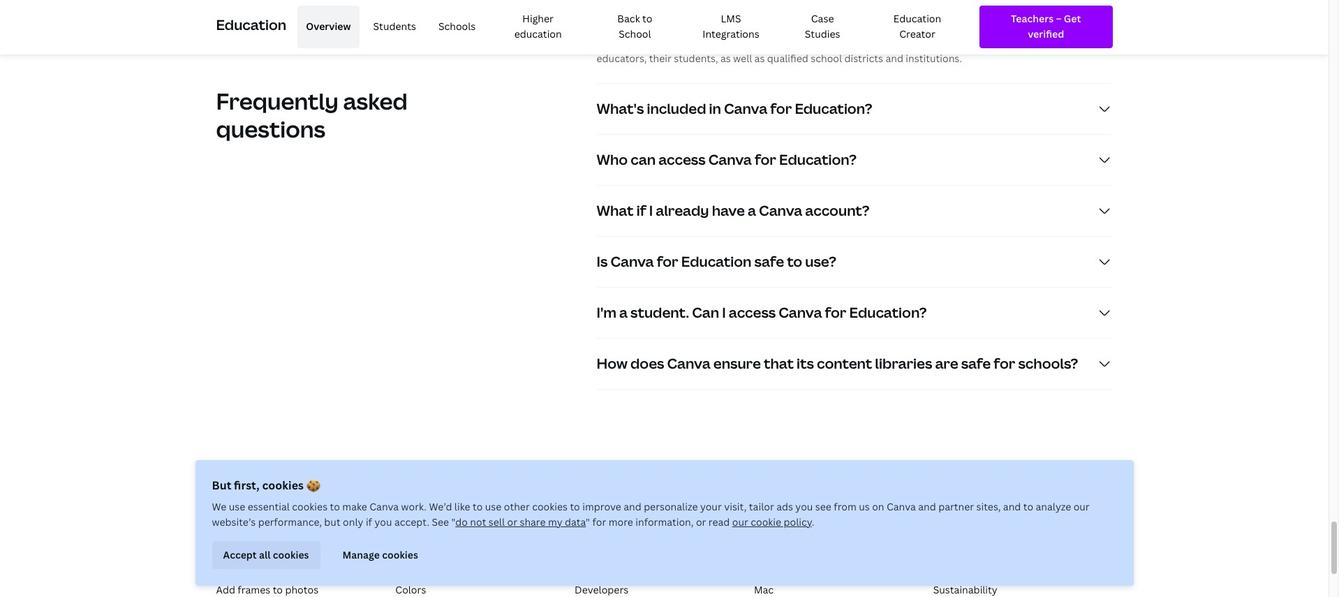 Task type: vqa. For each thing, say whether or not it's contained in the screenshot.
'White and Green Illustrative Floral Watercolor Wedding Virtual Invitation' "image"
no



Task type: describe. For each thing, give the bounding box(es) containing it.
colors link
[[395, 583, 426, 597]]

access inside i'm a student. can i access canva for education? dropdown button
[[729, 303, 776, 322]]

to up but
[[330, 500, 340, 513]]

performance,
[[258, 515, 322, 529]]

2 " from the left
[[586, 515, 590, 529]]

your
[[700, 500, 722, 513]]

1 as from the left
[[721, 51, 731, 65]]

visit,
[[724, 500, 747, 513]]

font pairing
[[395, 562, 452, 575]]

effects
[[247, 541, 280, 554]]

" inside we use essential cookies to make canva work. we'd like to use other cookies to improve and personalize your visit, tailor ads you see from us on canva and partner sites, and to analyze our website's performance, but only if you accept. see "
[[452, 515, 455, 529]]

colors
[[395, 583, 426, 597]]

institutions.
[[906, 51, 962, 65]]

canva right does
[[667, 354, 711, 373]]

canva right in
[[724, 99, 768, 118]]

prints
[[435, 541, 462, 554]]

education element
[[216, 0, 1113, 54]]

download
[[754, 491, 817, 507]]

free,
[[667, 11, 688, 24]]

mac link
[[754, 583, 774, 597]]

and left partner
[[918, 500, 936, 513]]

more
[[609, 515, 633, 529]]

frequently
[[216, 86, 339, 116]]

curved
[[216, 520, 250, 533]]

what
[[597, 201, 634, 220]]

education? for what's included in canva for education?
[[795, 99, 873, 118]]

case
[[811, 12, 834, 25]]

1 use from the left
[[229, 500, 245, 513]]

with
[[690, 11, 711, 24]]

image enhancer link
[[216, 562, 291, 575]]

developers link
[[575, 583, 629, 597]]

education inside it's our commitment that canva for education will remain 100% free for k-12 (primary and secondary) educators, their students, as well as qualified school districts and institutions.
[[765, 36, 813, 49]]

all
[[259, 548, 271, 561]]

its
[[797, 354, 814, 373]]

custom prints link
[[395, 541, 462, 554]]

for left k-
[[919, 36, 933, 49]]

if inside we use essential cookies to make canva work. we'd like to use other cookies to improve and personalize your visit, tailor ads you see from us on canva and partner sites, and to analyze our website's performance, but only if you accept. see "
[[366, 515, 372, 529]]

yes - it's 100% free, with no paywalls or nasty surprises.
[[597, 11, 857, 24]]

schools?
[[1018, 354, 1078, 373]]

sustainability
[[933, 583, 998, 597]]

1 horizontal spatial or
[[696, 515, 706, 529]]

only
[[343, 515, 363, 529]]

frequently asked questions
[[216, 86, 408, 144]]

that inside it's our commitment that canva for education will remain 100% free for k-12 (primary and secondary) educators, their students, as well as qualified school districts and institutions.
[[695, 36, 715, 49]]

custom
[[395, 541, 432, 554]]

canva inside it's our commitment that canva for education will remain 100% free for k-12 (primary and secondary) educators, their students, as well as qualified school districts and institutions.
[[717, 36, 746, 49]]

0 vertical spatial you
[[796, 500, 813, 513]]

for down qualified
[[770, 99, 792, 118]]

but
[[324, 515, 341, 529]]

content
[[817, 354, 872, 373]]

photos
[[285, 583, 319, 597]]

what if i already have a canva account? button
[[597, 186, 1113, 236]]

add frames to photos link
[[216, 583, 319, 597]]

nasty
[[783, 11, 809, 24]]

for down the what's included in canva for education?
[[755, 150, 777, 169]]

1 horizontal spatial a
[[748, 201, 756, 220]]

essential
[[248, 500, 290, 513]]

not
[[470, 515, 486, 529]]

included
[[647, 99, 706, 118]]

cookies up my
[[532, 500, 568, 513]]

we use essential cookies to make canva work. we'd like to use other cookies to improve and personalize your visit, tailor ads you see from us on canva and partner sites, and to analyze our website's performance, but only if you accept. see "
[[212, 500, 1090, 529]]

what's included in canva for education?
[[597, 99, 873, 118]]

to inside back to school
[[642, 12, 653, 25]]

education? for who can access canva for education?
[[779, 150, 857, 169]]

analyze
[[1036, 500, 1071, 513]]

(primary
[[956, 36, 997, 49]]

for up how does canva ensure that its content libraries are safe for schools?
[[825, 303, 847, 322]]

text
[[253, 520, 271, 533]]

developers
[[575, 583, 629, 597]]

it's
[[621, 11, 635, 24]]

safe inside is canva for education safe to use? dropdown button
[[755, 252, 784, 271]]

back to school link
[[592, 6, 678, 48]]

first,
[[234, 478, 260, 493]]

and right (primary
[[999, 36, 1017, 49]]

if inside dropdown button
[[637, 201, 646, 220]]

safe inside "how does canva ensure that its content libraries are safe for schools?" dropdown button
[[961, 354, 991, 373]]

who can access canva for education?
[[597, 150, 857, 169]]

on
[[872, 500, 884, 513]]

1 vertical spatial a
[[619, 303, 628, 322]]

qualified
[[767, 51, 809, 65]]

make
[[342, 500, 367, 513]]

for down improve
[[593, 515, 606, 529]]

curved text generator
[[216, 520, 320, 533]]

is canva for education safe to use?
[[597, 252, 837, 271]]

from
[[834, 500, 857, 513]]

are
[[935, 354, 959, 373]]

2 horizontal spatial or
[[771, 11, 781, 24]]

no
[[713, 11, 725, 24]]

our inside it's our commitment that canva for education will remain 100% free for k-12 (primary and secondary) educators, their students, as well as qualified school districts and institutions.
[[613, 36, 630, 49]]

sustainability link
[[933, 583, 998, 597]]

account?
[[805, 201, 870, 220]]

online
[[575, 520, 606, 533]]

font pairing link
[[395, 562, 452, 575]]

higher education
[[514, 12, 562, 41]]

personalize
[[644, 500, 698, 513]]

font
[[395, 562, 417, 575]]

is
[[597, 252, 608, 271]]

it's
[[597, 36, 611, 49]]

see
[[816, 500, 832, 513]]

canva right the is
[[611, 252, 654, 271]]

cookies up essential
[[262, 478, 304, 493]]

canva up have
[[709, 150, 752, 169]]

100% inside it's our commitment that canva for education will remain 100% free for k-12 (primary and secondary) educators, their students, as well as qualified school districts and institutions.
[[868, 36, 895, 49]]

0 horizontal spatial or
[[507, 515, 517, 529]]

secondary)
[[1019, 36, 1072, 49]]

well
[[733, 51, 752, 65]]

like
[[454, 500, 470, 513]]

lms
[[721, 12, 741, 25]]

community
[[575, 491, 648, 507]]



Task type: locate. For each thing, give the bounding box(es) containing it.
how does canva ensure that its content libraries are safe for schools?
[[597, 354, 1078, 373]]

ensure
[[714, 354, 761, 373]]

use
[[229, 500, 245, 513], [485, 500, 502, 513]]

design ideas
[[395, 520, 455, 533]]

sell
[[489, 515, 505, 529]]

0 horizontal spatial use
[[229, 500, 245, 513]]

0 horizontal spatial safe
[[755, 252, 784, 271]]

our
[[613, 36, 630, 49], [1074, 500, 1090, 513], [732, 515, 748, 529]]

1 horizontal spatial access
[[729, 303, 776, 322]]

work.
[[401, 500, 427, 513]]

1 horizontal spatial that
[[764, 354, 794, 373]]

read
[[709, 515, 730, 529]]

education? up account?
[[779, 150, 857, 169]]

menu bar
[[292, 6, 969, 48]]

ios link
[[754, 520, 770, 533]]

i left already
[[649, 201, 653, 220]]

add
[[216, 583, 235, 597]]

commitment
[[632, 36, 693, 49]]

1 horizontal spatial as
[[755, 51, 765, 65]]

studies
[[805, 28, 840, 41]]

districts
[[845, 51, 883, 65]]

2 vertical spatial education?
[[850, 303, 927, 322]]

pairing
[[419, 562, 452, 575]]

education? down school
[[795, 99, 873, 118]]

image enhancer
[[216, 562, 291, 575]]

canva right make
[[370, 500, 399, 513]]

safe left use?
[[755, 252, 784, 271]]

education creator link
[[867, 6, 969, 48]]

design
[[395, 520, 427, 533]]

us
[[859, 500, 870, 513]]

0 vertical spatial our
[[613, 36, 630, 49]]

to right the back
[[642, 12, 653, 25]]

ios
[[754, 520, 770, 533]]

asked
[[343, 86, 408, 116]]

access right can at right bottom
[[729, 303, 776, 322]]

does
[[631, 354, 664, 373]]

to inside dropdown button
[[787, 252, 803, 271]]

can
[[692, 303, 719, 322]]

1 vertical spatial education?
[[779, 150, 857, 169]]

access inside who can access canva for education? dropdown button
[[659, 150, 706, 169]]

use up "website's"
[[229, 500, 245, 513]]

what if i already have a canva account?
[[597, 201, 870, 220]]

0 vertical spatial if
[[637, 201, 646, 220]]

canva right on
[[887, 500, 916, 513]]

will
[[815, 36, 831, 49]]

12
[[944, 36, 954, 49]]

access right can
[[659, 150, 706, 169]]

ads
[[777, 500, 793, 513]]

2 as from the left
[[755, 51, 765, 65]]

1 horizontal spatial use
[[485, 500, 502, 513]]

education creator
[[894, 12, 941, 41]]

.
[[812, 515, 815, 529]]

menu bar containing higher education
[[292, 6, 969, 48]]

design ideas link
[[395, 520, 455, 533]]

1 vertical spatial that
[[764, 354, 794, 373]]

safe right are
[[961, 354, 991, 373]]

0 vertical spatial safe
[[755, 252, 784, 271]]

0 vertical spatial a
[[748, 201, 756, 220]]

that inside dropdown button
[[764, 354, 794, 373]]

as left 'well'
[[721, 51, 731, 65]]

overview link
[[298, 6, 359, 48]]

cookie
[[751, 515, 782, 529]]

photo
[[216, 541, 245, 554]]

0 horizontal spatial access
[[659, 150, 706, 169]]

school
[[619, 28, 651, 41]]

canva right have
[[759, 201, 803, 220]]

but
[[212, 478, 231, 493]]

image
[[216, 562, 244, 575]]

students,
[[674, 51, 718, 65]]

you left design
[[375, 515, 392, 529]]

0 horizontal spatial our
[[613, 36, 630, 49]]

our inside we use essential cookies to make canva work. we'd like to use other cookies to improve and personalize your visit, tailor ads you see from us on canva and partner sites, and to analyze our website's performance, but only if you accept. see "
[[1074, 500, 1090, 513]]

and up do not sell or share my data " for more information, or read our cookie policy .
[[624, 500, 642, 513]]

i right can at right bottom
[[722, 303, 726, 322]]

0 horizontal spatial a
[[619, 303, 628, 322]]

questions
[[216, 114, 325, 144]]

canva up the its
[[779, 303, 822, 322]]

canva up 'well'
[[717, 36, 746, 49]]

0 vertical spatial i
[[649, 201, 653, 220]]

cookies up font
[[382, 548, 418, 561]]

100% up the districts
[[868, 36, 895, 49]]

if
[[637, 201, 646, 220], [366, 515, 372, 529]]

do not sell or share my data " for more information, or read our cookie policy .
[[455, 515, 815, 529]]

online communities link
[[575, 520, 669, 533]]

our right analyze
[[1074, 500, 1090, 513]]

to
[[642, 12, 653, 25], [787, 252, 803, 271], [330, 500, 340, 513], [473, 500, 483, 513], [570, 500, 580, 513], [1024, 500, 1034, 513], [273, 583, 283, 597]]

1 vertical spatial safe
[[961, 354, 991, 373]]

i'm
[[597, 303, 617, 322]]

to left analyze
[[1024, 500, 1034, 513]]

what's
[[597, 99, 644, 118]]

that left the its
[[764, 354, 794, 373]]

photo effects
[[216, 541, 280, 554]]

0 vertical spatial access
[[659, 150, 706, 169]]

or left "read" at right
[[696, 515, 706, 529]]

0 horizontal spatial 100%
[[637, 11, 664, 24]]

cookies inside button
[[382, 548, 418, 561]]

is canva for education safe to use? button
[[597, 237, 1113, 287]]

1 horizontal spatial "
[[586, 515, 590, 529]]

or right "sell"
[[507, 515, 517, 529]]

1 vertical spatial you
[[375, 515, 392, 529]]

as right 'well'
[[755, 51, 765, 65]]

add frames to photos
[[216, 583, 319, 597]]

100% up school
[[637, 11, 664, 24]]

1 horizontal spatial i
[[722, 303, 726, 322]]

0 horizontal spatial i
[[649, 201, 653, 220]]

0 horizontal spatial you
[[375, 515, 392, 529]]

see
[[432, 515, 449, 529]]

to left use?
[[787, 252, 803, 271]]

education? up libraries
[[850, 303, 927, 322]]

for up student.
[[657, 252, 679, 271]]

1 vertical spatial i
[[722, 303, 726, 322]]

or left 'nasty'
[[771, 11, 781, 24]]

1 vertical spatial our
[[1074, 500, 1090, 513]]

0 vertical spatial 100%
[[637, 11, 664, 24]]

1 " from the left
[[452, 515, 455, 529]]

and down free
[[886, 51, 904, 65]]

2 use from the left
[[485, 500, 502, 513]]

1 horizontal spatial 100%
[[868, 36, 895, 49]]

information,
[[636, 515, 694, 529]]

do not sell or share my data link
[[455, 515, 586, 529]]

to right like
[[473, 500, 483, 513]]

teachers – get verified image
[[992, 11, 1100, 42]]

if right what
[[637, 201, 646, 220]]

0 horizontal spatial "
[[452, 515, 455, 529]]

explore
[[395, 491, 443, 507]]

that
[[695, 36, 715, 49], [764, 354, 794, 373]]

who
[[597, 150, 628, 169]]

0 vertical spatial that
[[695, 36, 715, 49]]

0 horizontal spatial as
[[721, 51, 731, 65]]

online communities
[[575, 520, 669, 533]]

0 horizontal spatial that
[[695, 36, 715, 49]]

1 vertical spatial 100%
[[868, 36, 895, 49]]

" right "see"
[[452, 515, 455, 529]]

for left schools?
[[994, 354, 1016, 373]]

0 horizontal spatial if
[[366, 515, 372, 529]]

that up students, at the right
[[695, 36, 715, 49]]

1 horizontal spatial our
[[732, 515, 748, 529]]

2 horizontal spatial our
[[1074, 500, 1090, 513]]

who can access canva for education? button
[[597, 135, 1113, 185]]

curved text generator link
[[216, 520, 320, 533]]

education inside "link"
[[894, 12, 941, 25]]

1 vertical spatial access
[[729, 303, 776, 322]]

a right i'm
[[619, 303, 628, 322]]

their
[[649, 51, 672, 65]]

improve
[[583, 500, 621, 513]]

what's included in canva for education? button
[[597, 84, 1113, 134]]

a right have
[[748, 201, 756, 220]]

use?
[[805, 252, 837, 271]]

i'm a student. can i access canva for education? button
[[597, 288, 1113, 338]]

our up educators,
[[613, 36, 630, 49]]

our down visit, on the right bottom of the page
[[732, 515, 748, 529]]

🍪
[[306, 478, 320, 493]]

0 vertical spatial education?
[[795, 99, 873, 118]]

to up data
[[570, 500, 580, 513]]

cookies inside button
[[273, 548, 309, 561]]

cookies up enhancer
[[273, 548, 309, 561]]

1 horizontal spatial safe
[[961, 354, 991, 373]]

education?
[[795, 99, 873, 118], [779, 150, 857, 169], [850, 303, 927, 322]]

canva
[[717, 36, 746, 49], [724, 99, 768, 118], [709, 150, 752, 169], [759, 201, 803, 220], [611, 252, 654, 271], [779, 303, 822, 322], [667, 354, 711, 373], [370, 500, 399, 513], [887, 500, 916, 513]]

share
[[520, 515, 546, 529]]

lms integrations link
[[683, 6, 779, 48]]

overview
[[306, 20, 351, 33]]

paywalls
[[728, 11, 768, 24]]

1 horizontal spatial if
[[637, 201, 646, 220]]

creator
[[900, 28, 936, 41]]

cookies down 🍪
[[292, 500, 328, 513]]

cookies
[[262, 478, 304, 493], [292, 500, 328, 513], [532, 500, 568, 513], [273, 548, 309, 561], [382, 548, 418, 561]]

k-
[[935, 36, 944, 49]]

2 vertical spatial our
[[732, 515, 748, 529]]

" down improve
[[586, 515, 590, 529]]

other
[[504, 500, 530, 513]]

100%
[[637, 11, 664, 24], [868, 36, 895, 49]]

1 vertical spatial if
[[366, 515, 372, 529]]

menu bar inside 'education' element
[[292, 6, 969, 48]]

education inside dropdown button
[[681, 252, 752, 271]]

student.
[[631, 303, 689, 322]]

you up policy
[[796, 500, 813, 513]]

use up "sell"
[[485, 500, 502, 513]]

for up 'well'
[[749, 36, 762, 49]]

schools
[[438, 20, 476, 33]]

lms integrations
[[703, 12, 760, 41]]

1 horizontal spatial you
[[796, 500, 813, 513]]

to down enhancer
[[273, 583, 283, 597]]

if right only
[[366, 515, 372, 529]]

you
[[796, 500, 813, 513], [375, 515, 392, 529]]

and right sites, on the bottom
[[1003, 500, 1021, 513]]

higher
[[523, 12, 554, 25]]



